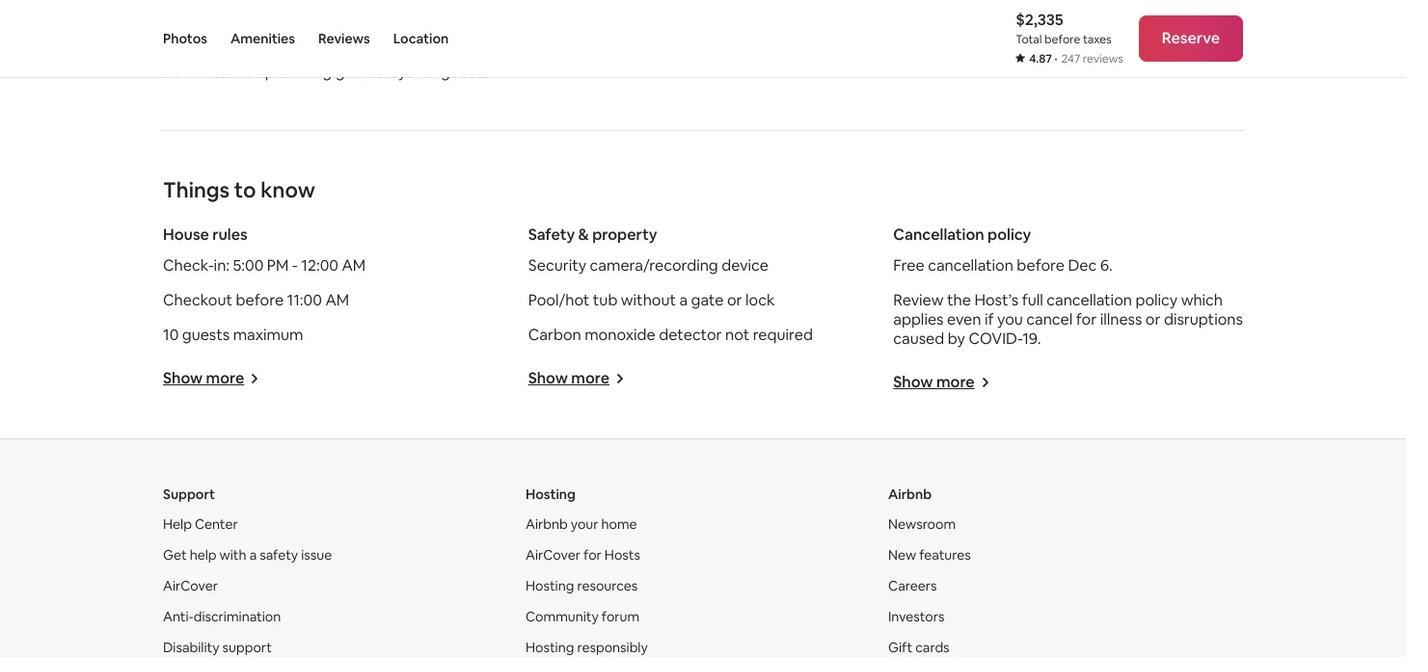 Task type: vqa. For each thing, say whether or not it's contained in the screenshot.


Task type: locate. For each thing, give the bounding box(es) containing it.
2 vertical spatial a
[[249, 547, 257, 565]]

hosting responsibly link
[[526, 640, 648, 657]]

show more button down guests
[[163, 369, 260, 389]]

aircover down the airbnb your home link
[[526, 547, 581, 565]]

hosting down community
[[526, 640, 574, 657]]

1 vertical spatial before
[[1017, 256, 1065, 276]]

are
[[247, 39, 269, 59], [531, 39, 554, 59]]

2 hosting from the top
[[526, 578, 574, 595]]

home
[[601, 516, 637, 534]]

airbnb
[[888, 486, 932, 504], [526, 516, 568, 534]]

show down 10
[[163, 369, 203, 389]]

or right "illness"
[[1146, 310, 1161, 330]]

investors link
[[888, 609, 945, 626]]

gate
[[691, 291, 724, 311]]

hosting for hosting responsibly
[[526, 640, 574, 657]]

0 horizontal spatial more
[[206, 369, 244, 389]]

by
[[948, 329, 966, 349]]

to left know
[[234, 177, 256, 204]]

1 horizontal spatial show more button
[[528, 369, 625, 389]]

2 horizontal spatial show
[[894, 373, 933, 393]]

0 vertical spatial airbnb
[[888, 486, 932, 504]]

anti-discrimination link
[[163, 609, 281, 626]]

before down check-in: 5:00 pm - 12:00 am
[[236, 291, 284, 311]]

to down amenities on the left
[[246, 62, 262, 82]]

1 horizontal spatial a
[[249, 547, 257, 565]]

1 are from the left
[[247, 39, 269, 59]]

a right with
[[249, 547, 257, 565]]

1 horizontal spatial more
[[571, 369, 610, 389]]

&
[[578, 225, 589, 245]]

0 horizontal spatial airbnb
[[526, 516, 568, 534]]

community
[[526, 609, 599, 626]]

even
[[947, 310, 981, 330]]

before inside $2,335 total before taxes
[[1045, 32, 1081, 47]]

review
[[894, 291, 944, 311]]

cancellation policy
[[894, 225, 1031, 245]]

0 horizontal spatial show more
[[163, 369, 244, 389]]

show more down guests
[[163, 369, 244, 389]]

am right 12:00
[[342, 256, 366, 276]]

with
[[220, 547, 247, 565]]

disability
[[163, 640, 219, 657]]

reviews
[[318, 30, 370, 47]]

airbnb up newsroom
[[888, 486, 932, 504]]

help
[[163, 516, 192, 534]]

1 vertical spatial policy
[[1136, 291, 1178, 311]]

before for taxes
[[1045, 32, 1081, 47]]

a left gate
[[680, 291, 688, 311]]

help center
[[163, 516, 238, 534]]

pm
[[267, 256, 289, 276]]

0 horizontal spatial a
[[223, 10, 232, 30]]

for
[[417, 62, 438, 82], [1076, 310, 1097, 330], [584, 547, 602, 565]]

0 vertical spatial am
[[342, 256, 366, 276]]

1 vertical spatial airbnb
[[526, 516, 568, 534]]

careers
[[888, 578, 937, 595]]

show more down carbon
[[528, 369, 610, 389]]

show more button down by
[[894, 373, 990, 393]]

0 horizontal spatial aircover
[[163, 578, 218, 595]]

aircover
[[526, 547, 581, 565], [163, 578, 218, 595]]

hosting up the airbnb your home link
[[526, 486, 576, 504]]

10 guests maximum
[[163, 325, 303, 346]]

chloé is a superhost
[[163, 10, 310, 30]]

or left lock
[[727, 291, 742, 311]]

0 vertical spatial for
[[417, 62, 438, 82]]

show more
[[163, 369, 244, 389], [528, 369, 610, 389], [894, 373, 975, 393]]

resources
[[577, 578, 638, 595]]

aircover for aircover for hosts
[[526, 547, 581, 565]]

1 horizontal spatial airbnb
[[888, 486, 932, 504]]

1 vertical spatial to
[[234, 177, 256, 204]]

hosting up community
[[526, 578, 574, 595]]

you
[[997, 310, 1023, 330]]

-
[[292, 256, 298, 276]]

checkout before 11:00 am
[[163, 291, 349, 311]]

show for 10
[[163, 369, 203, 389]]

$2,335
[[1016, 10, 1064, 30]]

1 horizontal spatial show
[[528, 369, 568, 389]]

cancellation down dec
[[1047, 291, 1132, 311]]

before
[[1045, 32, 1081, 47], [1017, 256, 1065, 276], [236, 291, 284, 311]]

detector
[[659, 325, 722, 346]]

airbnb left 'your'
[[526, 516, 568, 534]]

house rules
[[163, 225, 248, 245]]

4.87
[[1029, 51, 1052, 67]]

photos
[[163, 30, 207, 47]]

guests
[[182, 325, 230, 346]]

superhosts
[[163, 39, 243, 59]]

before up · on the top right of the page
[[1045, 32, 1081, 47]]

1 horizontal spatial are
[[531, 39, 554, 59]]

0 horizontal spatial cancellation
[[928, 256, 1014, 276]]

support
[[163, 486, 215, 504]]

aircover for hosts link
[[526, 547, 640, 565]]

2 horizontal spatial a
[[680, 291, 688, 311]]

for down rated
[[417, 62, 438, 82]]

a for pool/hot tub without a gate or lock
[[680, 291, 688, 311]]

free cancellation before dec 6.
[[894, 256, 1113, 276]]

disability support
[[163, 640, 272, 657]]

1 vertical spatial aircover
[[163, 578, 218, 595]]

0 vertical spatial a
[[223, 10, 232, 30]]

which
[[1181, 291, 1223, 311]]

new features
[[888, 547, 971, 565]]

a
[[223, 10, 232, 30], [680, 291, 688, 311], [249, 547, 257, 565]]

more down by
[[937, 373, 975, 393]]

show down caused
[[894, 373, 933, 393]]

show
[[163, 369, 203, 389], [528, 369, 568, 389], [894, 373, 933, 393]]

more for monoxide
[[571, 369, 610, 389]]

anti-discrimination
[[163, 609, 281, 626]]

for left hosts
[[584, 547, 602, 565]]

experienced,
[[273, 39, 365, 59]]

1 horizontal spatial aircover
[[526, 547, 581, 565]]

safety
[[528, 225, 575, 245]]

0 vertical spatial before
[[1045, 32, 1081, 47]]

1 horizontal spatial cancellation
[[1047, 291, 1132, 311]]

full
[[1022, 291, 1044, 311]]

1 horizontal spatial show more
[[528, 369, 610, 389]]

0 horizontal spatial are
[[247, 39, 269, 59]]

committed
[[163, 62, 243, 82]]

aircover link
[[163, 578, 218, 595]]

amenities
[[231, 30, 295, 47]]

aircover up anti-
[[163, 578, 218, 595]]

0 vertical spatial to
[[246, 62, 262, 82]]

more for guests
[[206, 369, 244, 389]]

airbnb your home link
[[526, 516, 637, 534]]

new
[[888, 547, 917, 565]]

or
[[727, 291, 742, 311], [1146, 310, 1161, 330]]

forum
[[602, 609, 640, 626]]

2 horizontal spatial show more button
[[894, 373, 990, 393]]

0 vertical spatial hosting
[[526, 486, 576, 504]]

help
[[190, 547, 217, 565]]

1 vertical spatial hosting
[[526, 578, 574, 595]]

1 hosting from the top
[[526, 486, 576, 504]]

1 vertical spatial for
[[1076, 310, 1097, 330]]

cancellation down the cancellation policy
[[928, 256, 1014, 276]]

aircover for hosts
[[526, 547, 640, 565]]

for inside superhosts are experienced, highly rated hosts who are committed to providing great stays for guests.
[[417, 62, 438, 82]]

show down carbon
[[528, 369, 568, 389]]

hosting for hosting resources
[[526, 578, 574, 595]]

policy up free cancellation before dec 6.
[[988, 225, 1031, 245]]

a right is
[[223, 10, 232, 30]]

disruptions
[[1164, 310, 1243, 330]]

policy left which
[[1136, 291, 1178, 311]]

1 vertical spatial cancellation
[[1047, 291, 1132, 311]]

0 horizontal spatial for
[[417, 62, 438, 82]]

carbon monoxide detector not required
[[528, 325, 813, 346]]

things to know
[[163, 177, 315, 204]]

reserve button
[[1139, 15, 1243, 62]]

total
[[1016, 32, 1042, 47]]

get
[[163, 547, 187, 565]]

0 horizontal spatial policy
[[988, 225, 1031, 245]]

more down monoxide
[[571, 369, 610, 389]]

without
[[621, 291, 676, 311]]

before up "full" at the top of page
[[1017, 256, 1065, 276]]

cancellation
[[928, 256, 1014, 276], [1047, 291, 1132, 311]]

security camera/recording device
[[528, 256, 769, 276]]

hosts
[[605, 547, 640, 565]]

your
[[571, 516, 599, 534]]

1 horizontal spatial or
[[1146, 310, 1161, 330]]

safety & property
[[528, 225, 657, 245]]

0 vertical spatial aircover
[[526, 547, 581, 565]]

show more button down carbon
[[528, 369, 625, 389]]

2 vertical spatial hosting
[[526, 640, 574, 657]]

for left "illness"
[[1076, 310, 1097, 330]]

investors
[[888, 609, 945, 626]]

show more button for monoxide
[[528, 369, 625, 389]]

security
[[528, 256, 587, 276]]

are right the 'who'
[[531, 39, 554, 59]]

2 horizontal spatial for
[[1076, 310, 1097, 330]]

3 hosting from the top
[[526, 640, 574, 657]]

1 vertical spatial a
[[680, 291, 688, 311]]

are down the superhost
[[247, 39, 269, 59]]

1 horizontal spatial policy
[[1136, 291, 1178, 311]]

am right 11:00
[[325, 291, 349, 311]]

2 vertical spatial before
[[236, 291, 284, 311]]

1 horizontal spatial for
[[584, 547, 602, 565]]

know
[[261, 177, 315, 204]]

show more down caused
[[894, 373, 975, 393]]

monoxide
[[585, 325, 656, 346]]

superhost
[[235, 10, 310, 30]]

0 horizontal spatial show more button
[[163, 369, 260, 389]]

more down 10 guests maximum in the left of the page
[[206, 369, 244, 389]]

0 horizontal spatial show
[[163, 369, 203, 389]]

dec
[[1068, 256, 1097, 276]]



Task type: describe. For each thing, give the bounding box(es) containing it.
not
[[725, 325, 750, 346]]

tub
[[593, 291, 618, 311]]

location button
[[393, 0, 449, 77]]

free
[[894, 256, 925, 276]]

reviews
[[1083, 51, 1124, 67]]

anti-
[[163, 609, 194, 626]]

pool/hot
[[528, 291, 590, 311]]

a for get help with a safety issue
[[249, 547, 257, 565]]

2 horizontal spatial show more
[[894, 373, 975, 393]]

superhosts are experienced, highly rated hosts who are committed to providing great stays for guests.
[[163, 39, 554, 82]]

rated
[[414, 39, 452, 59]]

things
[[163, 177, 230, 204]]

0 horizontal spatial or
[[727, 291, 742, 311]]

review the host's full cancellation policy which applies even if you cancel for illness or disruptions caused by covid-19.
[[894, 291, 1243, 349]]

covid-
[[969, 329, 1023, 349]]

cancellation inside "review the host's full cancellation policy which applies even if you cancel for illness or disruptions caused by covid-19."
[[1047, 291, 1132, 311]]

get help with a safety issue link
[[163, 547, 332, 565]]

airbnb for airbnb your home
[[526, 516, 568, 534]]

hosting resources
[[526, 578, 638, 595]]

camera/recording
[[590, 256, 718, 276]]

hosting for hosting
[[526, 486, 576, 504]]

location
[[393, 30, 449, 47]]

pool/hot tub without a gate or lock
[[528, 291, 775, 311]]

house
[[163, 225, 209, 245]]

highly
[[368, 39, 411, 59]]

show more button for guests
[[163, 369, 260, 389]]

gift cards link
[[888, 640, 950, 657]]

1 vertical spatial am
[[325, 291, 349, 311]]

illness
[[1100, 310, 1142, 330]]

property
[[592, 225, 657, 245]]

support
[[222, 640, 272, 657]]

aircover for aircover link
[[163, 578, 218, 595]]

center
[[195, 516, 238, 534]]

lock
[[746, 291, 775, 311]]

reserve
[[1162, 28, 1220, 48]]

4.87 · 247 reviews
[[1029, 51, 1124, 67]]

applies
[[894, 310, 944, 330]]

community forum link
[[526, 609, 640, 626]]

responsibly
[[577, 640, 648, 657]]

5:00
[[233, 256, 264, 276]]

features
[[920, 547, 971, 565]]

for inside "review the host's full cancellation policy which applies even if you cancel for illness or disruptions caused by covid-19."
[[1076, 310, 1097, 330]]

community forum
[[526, 609, 640, 626]]

rules
[[212, 225, 248, 245]]

is
[[209, 10, 220, 30]]

policy inside "review the host's full cancellation policy which applies even if you cancel for illness or disruptions caused by covid-19."
[[1136, 291, 1178, 311]]

in:
[[214, 256, 230, 276]]

reviews button
[[318, 0, 370, 77]]

airbnb for airbnb
[[888, 486, 932, 504]]

caused
[[894, 329, 945, 349]]

6.
[[1100, 256, 1113, 276]]

cancellation
[[894, 225, 985, 245]]

2 vertical spatial for
[[584, 547, 602, 565]]

careers link
[[888, 578, 937, 595]]

247
[[1062, 51, 1081, 67]]

host's
[[975, 291, 1019, 311]]

discrimination
[[194, 609, 281, 626]]

newsroom
[[888, 516, 956, 534]]

providing
[[265, 62, 332, 82]]

2 are from the left
[[531, 39, 554, 59]]

0 vertical spatial policy
[[988, 225, 1031, 245]]

·
[[1055, 51, 1058, 67]]

get help with a safety issue
[[163, 547, 332, 565]]

required
[[753, 325, 813, 346]]

2 horizontal spatial more
[[937, 373, 975, 393]]

cards
[[916, 640, 950, 657]]

photos button
[[163, 0, 207, 77]]

show more for monoxide
[[528, 369, 610, 389]]

or inside "review the host's full cancellation policy which applies even if you cancel for illness or disruptions caused by covid-19."
[[1146, 310, 1161, 330]]

$2,335 total before taxes
[[1016, 10, 1112, 47]]

if
[[985, 310, 994, 330]]

newsroom link
[[888, 516, 956, 534]]

guests.
[[441, 62, 492, 82]]

issue
[[301, 547, 332, 565]]

11:00
[[287, 291, 322, 311]]

taxes
[[1083, 32, 1112, 47]]

carbon
[[528, 325, 581, 346]]

show for carbon
[[528, 369, 568, 389]]

the
[[947, 291, 971, 311]]

amenities button
[[231, 0, 295, 77]]

before for dec
[[1017, 256, 1065, 276]]

to inside superhosts are experienced, highly rated hosts who are committed to providing great stays for guests.
[[246, 62, 262, 82]]

disability support link
[[163, 640, 272, 657]]

cancel
[[1027, 310, 1073, 330]]

0 vertical spatial cancellation
[[928, 256, 1014, 276]]

new features link
[[888, 547, 971, 565]]

great
[[335, 62, 374, 82]]

show more for guests
[[163, 369, 244, 389]]



